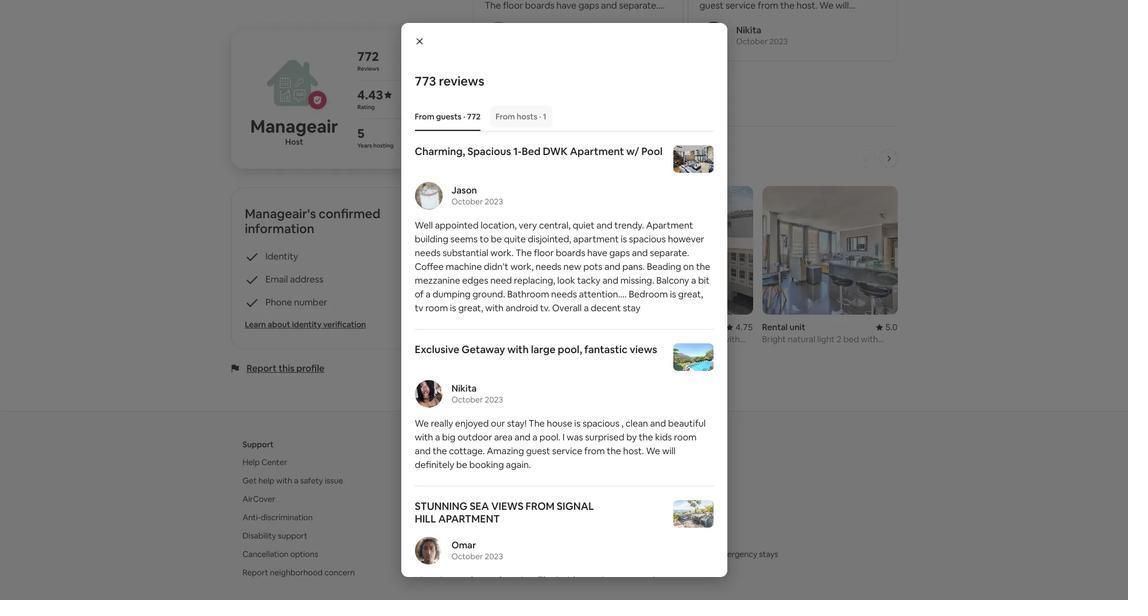 Task type: locate. For each thing, give the bounding box(es) containing it.
look
[[557, 274, 575, 287]]

room inside we really enjoyed our stay! the house is spacious , clean and beautiful with a big outdoor area and a pool. i was surprised by the kids room and the cottage. amazing guest service from the host. we will definitely be booking again.
[[674, 431, 697, 443]]

the up deal.
[[538, 574, 554, 586]]

spacious inside well appointed location, very central, quiet and trendy. apartment building seems to be quite disjointed, apartment is spacious however needs substantial work. the floor boards have gaps and separate. coffee machine didn't work, needs new pots and pans. beading on the mezzanine edges need replacing, look tacky and missing. balcony a bit of a dumping ground. bathroom needs attention…. bedroom is great, tv room is great, with android tv.  overall a decent stay
[[629, 233, 666, 245]]

1 vertical spatial nikita
[[452, 382, 477, 394]]

0 horizontal spatial nikita
[[452, 382, 477, 394]]

get
[[243, 476, 257, 486]]

tab panel
[[415, 145, 713, 600]]

views
[[666, 334, 689, 345]]

report this profile button
[[247, 362, 324, 374]]

rental inside 'rental unit bright natural light 2 bed with parking and wi-fi'
[[762, 322, 788, 333]]

0 horizontal spatial rental
[[473, 322, 498, 333]]

is right 'bedroom' at right
[[670, 288, 676, 300]]

i
[[563, 431, 565, 443]]

0 vertical spatial nikita user profile image
[[700, 22, 727, 49]]

772 inside 772 reviews
[[357, 48, 379, 64]]

0 vertical spatial 772
[[357, 48, 379, 64]]

1 vertical spatial nikita user profile image
[[415, 380, 442, 408]]

1 horizontal spatial balcony
[[656, 274, 689, 287]]

1 vertical spatial apartment
[[646, 219, 693, 231]]

with down 4.75 out of 5 average rating,  8 reviews image
[[723, 334, 740, 345]]

0 vertical spatial big
[[442, 431, 456, 443]]

0 vertical spatial we
[[415, 417, 429, 429]]

needs
[[415, 247, 441, 259], [536, 261, 562, 273], [551, 288, 577, 300]]

fi
[[825, 345, 831, 356]]

with inside rental unit studio with parking in eccentric area
[[500, 334, 517, 345]]

1 horizontal spatial rental
[[618, 322, 643, 333]]

and up apartment
[[597, 219, 613, 231]]

clean
[[626, 417, 648, 429]]

this
[[279, 362, 294, 374]]

jason user profile image
[[485, 22, 512, 49]]

from left hosts
[[496, 111, 515, 122]]

sea
[[470, 500, 489, 513]]

reviews
[[357, 65, 379, 72]]

rental inside rental unit studio with parking in eccentric area
[[473, 322, 498, 333]]

tv.
[[540, 302, 550, 314]]

hosting for hosting resources
[[458, 494, 487, 504]]

0 vertical spatial airbnb
[[674, 439, 700, 450]]

parking
[[762, 345, 792, 356]]

balcony down the beading
[[656, 274, 689, 287]]

a right overall
[[584, 302, 589, 314]]

october inside omar october 2023
[[452, 551, 483, 562]]

2 · from the left
[[539, 111, 541, 122]]

0 horizontal spatial reviews
[[439, 73, 484, 89]]

unit up natural
[[790, 322, 805, 333]]

area inside rental unit studio with parking in eccentric area
[[473, 345, 490, 356]]

manageair user profile image
[[264, 52, 324, 111], [264, 52, 324, 111]]

aircover
[[458, 476, 491, 486], [243, 494, 275, 504]]

1 vertical spatial hosting
[[458, 494, 487, 504]]

area up amazing
[[494, 431, 513, 443]]

0 vertical spatial room
[[425, 302, 448, 314]]

tab panel inside 773 reviews dialog
[[415, 145, 713, 600]]

rental for long
[[618, 322, 643, 333]]

stunning sea views from signal hill apartment
[[415, 500, 594, 525]]

0 horizontal spatial unit
[[500, 322, 516, 333]]

1 vertical spatial great,
[[458, 302, 483, 314]]

&
[[691, 334, 697, 345]]

2 hosting from the top
[[458, 494, 487, 504]]

2 unit from the left
[[645, 322, 661, 333]]

1 vertical spatial aircover
[[243, 494, 275, 504]]

airbnb down beautiful
[[674, 439, 700, 450]]

0 horizontal spatial balcony
[[618, 345, 648, 356]]

0 horizontal spatial apartment
[[570, 145, 624, 158]]

1 horizontal spatial ·
[[539, 111, 541, 122]]

1 horizontal spatial unit
[[645, 322, 661, 333]]

1 rental from the left
[[473, 322, 498, 333]]

2 horizontal spatial rental
[[762, 322, 788, 333]]

the inside well appointed location, very central, quiet and trendy. apartment building seems to be quite disjointed, apartment is spacious however needs substantial work. the floor boards have gaps and separate. coffee machine didn't work, needs new pots and pans. beading on the mezzanine edges need replacing, look tacky and missing. balcony a bit of a dumping ground. bathroom needs attention…. bedroom is great, tv room is great, with android tv.  overall a decent stay
[[696, 261, 710, 273]]

1 horizontal spatial aircover
[[458, 476, 491, 486]]

safety
[[300, 476, 323, 486]]

1 horizontal spatial we
[[646, 445, 660, 457]]

appointed
[[435, 219, 479, 231]]

tab panel containing charming, spacious 1-bed dwk apartment w/ pool
[[415, 145, 713, 600]]

0 horizontal spatial nikita user profile image
[[415, 380, 442, 408]]

0 vertical spatial hosting
[[458, 439, 488, 450]]

nikita user profile image
[[700, 22, 727, 49], [415, 380, 442, 408]]

a left safety
[[294, 476, 298, 486]]

concern
[[324, 567, 355, 578]]

with down the really
[[415, 431, 433, 443]]

unit
[[500, 322, 516, 333], [645, 322, 661, 333], [790, 322, 805, 333]]

needs up coffee
[[415, 247, 441, 259]]

unit up street
[[645, 322, 661, 333]]

in inside rental unit long street views & vibes with balcony in cbd
[[650, 345, 657, 356]]

2 rental from the left
[[618, 322, 643, 333]]

the for large
[[529, 417, 545, 429]]

in left pool,
[[551, 334, 557, 345]]

apartment right dwk
[[570, 145, 624, 158]]

1 horizontal spatial reviews
[[537, 83, 570, 95]]

1 vertical spatial spacious
[[583, 417, 620, 429]]

to
[[480, 233, 489, 245]]

room right tv in the bottom of the page
[[425, 302, 448, 314]]

nikita inside tab panel
[[452, 382, 477, 394]]

hosting down enjoyed
[[458, 439, 488, 450]]

772 inside 773 reviews dialog
[[467, 111, 481, 122]]

772 right the guests
[[467, 111, 481, 122]]

hosting up airbnb-
[[458, 531, 487, 541]]

responsibly
[[489, 531, 531, 541]]

1 horizontal spatial nikita
[[736, 24, 761, 36]]

with right bed
[[861, 334, 878, 345]]

spacious down "trendy."
[[629, 233, 666, 245]]

aircover up anti-
[[243, 494, 275, 504]]

2 from from the left
[[496, 111, 515, 122]]

center
[[261, 457, 287, 467]]

service
[[552, 445, 582, 457]]

aircover down booking
[[458, 476, 491, 486]]

gift
[[674, 531, 689, 541]]

phone number
[[266, 296, 327, 308]]

view
[[436, 574, 455, 586]]

room down beautiful
[[674, 431, 697, 443]]

2 vertical spatial the
[[538, 574, 554, 586]]

1 vertical spatial big
[[532, 588, 546, 600]]

unit inside 'rental unit bright natural light 2 bed with parking and wi-fi'
[[790, 322, 805, 333]]

0 horizontal spatial ·
[[463, 111, 465, 122]]

and up pans.
[[632, 247, 648, 259]]

exclusive getaway with large pool, fantastic views image
[[673, 343, 713, 371], [673, 343, 713, 371]]

charming, spacious 1-bed dwk apartment w/ pool image
[[673, 145, 713, 173], [673, 145, 713, 173]]

1 horizontal spatial from
[[496, 111, 515, 122]]

0 vertical spatial nikita october 2023
[[736, 24, 788, 47]]

772 up reviews at the top
[[357, 48, 379, 64]]

be inside we really enjoyed our stay! the house is spacious , clean and beautiful with a big outdoor area and a pool. i was surprised by the kids room and the cottage. amazing guest service from the host. we will definitely be booking again.
[[456, 459, 467, 471]]

0 horizontal spatial spacious
[[583, 417, 620, 429]]

reviews
[[439, 73, 484, 89], [537, 83, 570, 95]]

1 vertical spatial airbnb
[[458, 457, 484, 467]]

october inside jason october 2023
[[452, 196, 483, 207]]

0 horizontal spatial big
[[442, 431, 456, 443]]

unit for street
[[645, 322, 661, 333]]

1 horizontal spatial nikita user profile image
[[700, 22, 727, 49]]

manageair's listings
[[473, 150, 589, 166]]

beautiful
[[668, 417, 706, 429]]

balcony inside well appointed location, very central, quiet and trendy. apartment building seems to be quite disjointed, apartment is spacious however needs substantial work. the floor boards have gaps and separate. coffee machine didn't work, needs new pots and pans. beading on the mezzanine edges need replacing, look tacky and missing. balcony a bit of a dumping ground. bathroom needs attention…. bedroom is great, tv room is great, with android tv.  overall a decent stay
[[656, 274, 689, 287]]

0 vertical spatial balcony
[[656, 274, 689, 287]]

great, down 'ground.'
[[458, 302, 483, 314]]

is inside we really enjoyed our stay! the house is spacious , clean and beautiful with a big outdoor area and a pool. i was surprised by the kids room and the cottage. amazing guest service from the host. we will definitely be booking again.
[[574, 417, 581, 429]]

3 rental from the left
[[762, 322, 788, 333]]

from hosts · 1
[[496, 111, 547, 122]]

investors
[[674, 512, 708, 523]]

· left 1
[[539, 111, 541, 122]]

charming, spacious 1-bed dwk apartment w/ pool
[[415, 145, 663, 158]]

great, down the "bit"
[[678, 288, 703, 300]]

1 horizontal spatial spacious
[[629, 233, 666, 245]]

big
[[442, 431, 456, 443], [532, 588, 546, 600]]

0 horizontal spatial in
[[551, 334, 557, 345]]

amazing
[[487, 445, 524, 457]]

tab list
[[409, 102, 713, 131]]

show more reviews
[[487, 83, 570, 95]]

pots
[[583, 261, 603, 273]]

1 horizontal spatial be
[[491, 233, 502, 245]]

and left wi-
[[794, 345, 809, 356]]

light
[[817, 334, 835, 345]]

will
[[662, 445, 676, 457]]

with inside well appointed location, very central, quiet and trendy. apartment building seems to be quite disjointed, apartment is spacious however needs substantial work. the floor boards have gaps and separate. coffee machine didn't work, needs new pots and pans. beading on the mezzanine edges need replacing, look tacky and missing. balcony a bit of a dumping ground. bathroom needs attention…. bedroom is great, tv room is great, with android tv.  overall a decent stay
[[485, 302, 504, 314]]

needs down 'floor'
[[536, 261, 562, 273]]

signal
[[557, 500, 594, 513]]

with inside 'rental unit bright natural light 2 bed with parking and wi-fi'
[[861, 334, 878, 345]]

unit inside rental unit long street views & vibes with balcony in cbd
[[645, 322, 661, 333]]

the up the "bit"
[[696, 261, 710, 273]]

airbnb down cottage.
[[458, 457, 484, 467]]

aircover for aircover link
[[243, 494, 275, 504]]

unit inside rental unit studio with parking in eccentric area
[[500, 322, 516, 333]]

pool.
[[540, 431, 561, 443]]

guests
[[436, 111, 462, 122]]

email
[[266, 273, 288, 285]]

we left will
[[646, 445, 660, 457]]

0 vertical spatial spacious
[[629, 233, 666, 245]]

1 vertical spatial nikita october 2023
[[452, 382, 503, 405]]

2023 inside jason october 2023
[[485, 196, 503, 207]]

bed
[[522, 145, 541, 158]]

0 vertical spatial report
[[247, 362, 277, 374]]

rental up studio
[[473, 322, 498, 333]]

cottage.
[[449, 445, 485, 457]]

be right to
[[491, 233, 502, 245]]

mezzanine
[[415, 274, 460, 287]]

0 vertical spatial great,
[[678, 288, 703, 300]]

rental for bright
[[762, 322, 788, 333]]

2 horizontal spatial unit
[[790, 322, 805, 333]]

with
[[485, 302, 504, 314], [500, 334, 517, 345], [723, 334, 740, 345], [861, 334, 878, 345], [507, 343, 529, 356], [415, 431, 433, 443], [276, 476, 292, 486]]

natural
[[788, 334, 816, 345]]

1 vertical spatial be
[[456, 459, 467, 471]]

· right the guests
[[463, 111, 465, 122]]

october for stunning sea views from signal hill apartment
[[452, 551, 483, 562]]

1 vertical spatial we
[[646, 445, 660, 457]]

guest
[[526, 445, 550, 457]]

0 vertical spatial be
[[491, 233, 502, 245]]

1 horizontal spatial room
[[674, 431, 697, 443]]

is up was
[[574, 417, 581, 429]]

0 vertical spatial area
[[473, 345, 490, 356]]

pool,
[[558, 343, 582, 356]]

the up pool.
[[529, 417, 545, 429]]

from
[[415, 111, 434, 122], [496, 111, 515, 122]]

1 hosting from the top
[[458, 439, 488, 450]]

with right studio
[[500, 334, 517, 345]]

1 vertical spatial report
[[243, 567, 268, 578]]

reviews up 1
[[537, 83, 570, 95]]

in inside rental unit studio with parking in eccentric area
[[551, 334, 557, 345]]

0 horizontal spatial 772
[[357, 48, 379, 64]]

unit for natural
[[790, 322, 805, 333]]

jason
[[452, 184, 477, 196]]

omar october 2023
[[452, 539, 503, 562]]

5
[[357, 125, 365, 141]]

reviews right 773
[[439, 73, 484, 89]]

get help with a safety issue link
[[243, 476, 343, 486]]

october for exclusive getaway with large pool, fantastic views
[[452, 394, 483, 405]]

1 horizontal spatial airbnb
[[674, 439, 700, 450]]

hosting up community on the left of page
[[458, 494, 487, 504]]

aircover for hosts link
[[458, 476, 527, 486]]

with right help
[[276, 476, 292, 486]]

big inside we really enjoyed our stay! the house is spacious , clean and beautiful with a big outdoor area and a pool. i was surprised by the kids room and the cottage. amazing guest service from the host. we will definitely be booking again.
[[442, 431, 456, 443]]

report left this
[[247, 362, 277, 374]]

location,
[[481, 219, 517, 231]]

1 vertical spatial nikita user profile image
[[415, 380, 442, 408]]

in
[[551, 334, 557, 345], [650, 345, 657, 356]]

a right "not"
[[526, 588, 530, 600]]

support
[[278, 531, 307, 541]]

nikita user profile image
[[700, 22, 727, 49], [415, 380, 442, 408]]

big down the really
[[442, 431, 456, 443]]

rental unit long street views & vibes with balcony in cbd
[[618, 322, 740, 356]]

the inside we really enjoyed our stay! the house is spacious , clean and beautiful with a big outdoor area and a pool. i was surprised by the kids room and the cottage. amazing guest service from the host. we will definitely be booking again.
[[529, 417, 545, 429]]

attention….
[[579, 288, 627, 300]]

the inside nice view and great location. the inside require some maintenance here and there but it's not a big deal.
[[538, 574, 554, 586]]

deal.
[[548, 588, 568, 600]]

show more reviews button
[[473, 75, 584, 103]]

· for from guests
[[463, 111, 465, 122]]

the
[[516, 247, 532, 259], [529, 417, 545, 429], [538, 574, 554, 586]]

we left the really
[[415, 417, 429, 429]]

is up gaps
[[621, 233, 627, 245]]

very
[[519, 219, 537, 231]]

your
[[485, 457, 502, 467]]

1 horizontal spatial great,
[[678, 288, 703, 300]]

from for from hosts
[[496, 111, 515, 122]]

new features link
[[674, 476, 724, 486]]

apartment up however
[[646, 219, 693, 231]]

investors link
[[674, 512, 708, 523]]

in left cbd
[[650, 345, 657, 356]]

tab list containing from guests
[[409, 102, 713, 131]]

here
[[415, 588, 434, 600]]

1 horizontal spatial in
[[650, 345, 657, 356]]

street
[[639, 334, 664, 345]]

balcony left cbd
[[618, 345, 648, 356]]

0 horizontal spatial aircover
[[243, 494, 275, 504]]

rental unit studio with parking in eccentric area
[[473, 322, 597, 356]]

0 horizontal spatial be
[[456, 459, 467, 471]]

stunning sea views from signal hill apartment image
[[673, 500, 713, 528], [673, 500, 713, 528]]

be down cottage.
[[456, 459, 467, 471]]

with down 'ground.'
[[485, 302, 504, 314]]

1 vertical spatial the
[[529, 417, 545, 429]]

1 · from the left
[[463, 111, 465, 122]]

apartment
[[573, 233, 619, 245]]

airbnb for airbnb your home
[[458, 457, 484, 467]]

a up guest
[[533, 431, 538, 443]]

a right of
[[426, 288, 431, 300]]

0 horizontal spatial room
[[425, 302, 448, 314]]

0 horizontal spatial from
[[415, 111, 434, 122]]

1 vertical spatial balcony
[[618, 345, 648, 356]]

0 vertical spatial the
[[516, 247, 532, 259]]

exclusive
[[415, 343, 459, 356]]

nikita october 2023
[[736, 24, 788, 47], [452, 382, 503, 405]]

require
[[583, 574, 613, 586]]

0 vertical spatial aircover
[[458, 476, 491, 486]]

nikita
[[736, 24, 761, 36], [452, 382, 477, 394]]

spacious up surprised
[[583, 417, 620, 429]]

from left the guests
[[415, 111, 434, 122]]

the up 'work,'
[[516, 247, 532, 259]]

2023 inside omar october 2023
[[485, 551, 503, 562]]

1 vertical spatial 772
[[467, 111, 481, 122]]

surprised
[[585, 431, 625, 443]]

area inside we really enjoyed our stay! the house is spacious , clean and beautiful with a big outdoor area and a pool. i was surprised by the kids room and the cottage. amazing guest service from the host. we will definitely be booking again.
[[494, 431, 513, 443]]

1 horizontal spatial nikita user profile image
[[700, 22, 727, 49]]

bed
[[843, 334, 859, 345]]

4.75 out of 5 average rating,  8 reviews image
[[726, 322, 753, 333]]

1 unit from the left
[[500, 322, 516, 333]]

0 vertical spatial apartment
[[570, 145, 624, 158]]

1 horizontal spatial big
[[532, 588, 546, 600]]

3 hosting from the top
[[458, 531, 487, 541]]

with inside rental unit long street views & vibes with balcony in cbd
[[723, 334, 740, 345]]

area right exclusive
[[473, 345, 490, 356]]

big left deal.
[[532, 588, 546, 600]]

aircover for aircover for hosts
[[458, 476, 491, 486]]

1 horizontal spatial area
[[494, 431, 513, 443]]

0 horizontal spatial nikita october 2023
[[452, 382, 503, 405]]

2 vertical spatial hosting
[[458, 531, 487, 541]]

rental up bright
[[762, 322, 788, 333]]

unit down android
[[500, 322, 516, 333]]

needs down look
[[551, 288, 577, 300]]

the up definitely
[[433, 445, 447, 457]]

report down cancellation
[[243, 567, 268, 578]]

1 horizontal spatial apartment
[[646, 219, 693, 231]]

missing.
[[620, 274, 654, 287]]

options
[[290, 549, 318, 559]]

exclusive getaway with large pool, fantastic views
[[415, 343, 657, 356]]

0 horizontal spatial area
[[473, 345, 490, 356]]

apartments
[[516, 549, 560, 559]]

1 from from the left
[[415, 111, 434, 122]]

separate.
[[650, 247, 689, 259]]

room inside well appointed location, very central, quiet and trendy. apartment building seems to be quite disjointed, apartment is spacious however needs substantial work. the floor boards have gaps and separate. coffee machine didn't work, needs new pots and pans. beading on the mezzanine edges need replacing, look tacky and missing. balcony a bit of a dumping ground. bathroom needs attention…. bedroom is great, tv room is great, with android tv.  overall a decent stay
[[425, 302, 448, 314]]

1 vertical spatial area
[[494, 431, 513, 443]]

rental for studio
[[473, 322, 498, 333]]

1 vertical spatial room
[[674, 431, 697, 443]]

the right by
[[639, 431, 653, 443]]

boards
[[556, 247, 585, 259]]

with left large
[[507, 343, 529, 356]]

1 horizontal spatial 772
[[467, 111, 481, 122]]

0 horizontal spatial airbnb
[[458, 457, 484, 467]]

is down dumping
[[450, 302, 456, 314]]

a inside nice view and great location. the inside require some maintenance here and there but it's not a big deal.
[[526, 588, 530, 600]]

apartment
[[570, 145, 624, 158], [646, 219, 693, 231]]

anti-discrimination link
[[243, 512, 313, 523]]

rental up "long"
[[618, 322, 643, 333]]

rental inside rental unit long street views & vibes with balcony in cbd
[[618, 322, 643, 333]]

from guests · 772
[[415, 111, 481, 122]]

3 unit from the left
[[790, 322, 805, 333]]

help center link
[[243, 457, 287, 467]]

reviews inside button
[[537, 83, 570, 95]]

aircover for hosts
[[458, 476, 527, 486]]

and up definitely
[[415, 445, 431, 457]]

jason user profile image
[[485, 22, 512, 49], [415, 182, 442, 210], [415, 182, 442, 210]]

hosting for hosting responsibly
[[458, 531, 487, 541]]

1 horizontal spatial nikita october 2023
[[736, 24, 788, 47]]



Task type: vqa. For each thing, say whether or not it's contained in the screenshot.


Task type: describe. For each thing, give the bounding box(es) containing it.
773 reviews dialog
[[401, 23, 727, 600]]

our
[[491, 417, 505, 429]]

manageair's
[[245, 206, 316, 222]]

booking
[[469, 459, 504, 471]]

definitely
[[415, 459, 454, 471]]

apartment inside well appointed location, very central, quiet and trendy. apartment building seems to be quite disjointed, apartment is spacious however needs substantial work. the floor boards have gaps and separate. coffee machine didn't work, needs new pots and pans. beading on the mezzanine edges need replacing, look tacky and missing. balcony a bit of a dumping ground. bathroom needs attention…. bedroom is great, tv room is great, with android tv.  overall a decent stay
[[646, 219, 693, 231]]

0 horizontal spatial great,
[[458, 302, 483, 314]]

1-
[[513, 145, 522, 158]]

2023 for stunning sea views from signal hill apartment
[[485, 551, 503, 562]]

omar
[[452, 539, 476, 551]]

eccentric
[[559, 334, 597, 345]]

the inside well appointed location, very central, quiet and trendy. apartment building seems to be quite disjointed, apartment is spacious however needs substantial work. the floor boards have gaps and separate. coffee machine didn't work, needs new pots and pans. beading on the mezzanine edges need replacing, look tacky and missing. balcony a bit of a dumping ground. bathroom needs attention…. bedroom is great, tv room is great, with android tv.  overall a decent stay
[[516, 247, 532, 259]]

omar user profile image
[[415, 537, 442, 564]]

bright
[[762, 334, 786, 345]]

spacious
[[468, 145, 511, 158]]

charming,
[[415, 145, 465, 158]]

verified host image
[[313, 95, 322, 105]]

bathroom
[[507, 288, 549, 300]]

and up there
[[457, 574, 473, 586]]

work,
[[511, 261, 534, 273]]

tab list inside 773 reviews dialog
[[409, 102, 713, 131]]

with inside we really enjoyed our stay! the house is spacious , clean and beautiful with a big outdoor area and a pool. i was surprised by the kids room and the cottage. amazing guest service from the host. we will definitely be booking again.
[[415, 431, 433, 443]]

nikita october 2023 inside 773 reviews dialog
[[452, 382, 503, 405]]

emergency
[[715, 549, 757, 559]]

cancellation
[[243, 549, 289, 559]]

of
[[415, 288, 424, 300]]

a down the really
[[435, 431, 440, 443]]

stunning
[[415, 500, 468, 513]]

and up kids
[[650, 417, 666, 429]]

and down gaps
[[605, 261, 621, 273]]

cards
[[691, 531, 711, 541]]

cancellation options link
[[243, 549, 318, 559]]

the for from
[[538, 574, 554, 586]]

report neighborhood concern link
[[243, 567, 355, 578]]

number
[[294, 296, 327, 308]]

5 years hosting
[[357, 125, 394, 149]]

manageair host
[[250, 115, 338, 147]]

community forum
[[458, 512, 526, 523]]

show
[[487, 83, 510, 95]]

quite
[[504, 233, 526, 245]]

bit
[[698, 274, 710, 287]]

disability support link
[[243, 531, 307, 541]]

inside
[[556, 574, 581, 586]]

maintenance
[[640, 574, 695, 586]]

reviews inside dialog
[[439, 73, 484, 89]]

community forum link
[[458, 512, 526, 523]]

overall
[[552, 302, 582, 314]]

balcony inside rental unit long street views & vibes with balcony in cbd
[[618, 345, 648, 356]]

get help with a safety issue
[[243, 476, 343, 486]]

a left the "bit"
[[691, 274, 696, 287]]

stay!
[[507, 417, 527, 429]]

big inside nice view and great location. the inside require some maintenance here and there but it's not a big deal.
[[532, 588, 546, 600]]

manageair
[[250, 115, 338, 138]]

again.
[[506, 459, 531, 471]]

it's
[[495, 588, 507, 600]]

android
[[506, 302, 538, 314]]

1 vertical spatial needs
[[536, 261, 562, 273]]

spacious inside we really enjoyed our stay! the house is spacious , clean and beautiful with a big outdoor area and a pool. i was surprised by the kids room and the cottage. amazing guest service from the host. we will definitely be booking again.
[[583, 417, 620, 429]]

2 vertical spatial needs
[[551, 288, 577, 300]]

disability support
[[243, 531, 307, 541]]

airbnb for airbnb
[[674, 439, 700, 450]]

phone
[[266, 296, 292, 308]]

· for from hosts
[[539, 111, 541, 122]]

some
[[615, 574, 638, 586]]

floor
[[534, 247, 554, 259]]

and up 'attention….'
[[603, 274, 618, 287]]

pans.
[[623, 261, 645, 273]]

new
[[564, 261, 581, 273]]

hosts
[[505, 476, 527, 486]]

rating
[[357, 103, 375, 111]]

tacky
[[577, 274, 601, 287]]

coffee
[[415, 261, 444, 273]]

beading
[[647, 261, 681, 273]]

careers link
[[674, 494, 703, 504]]

hill apartment
[[415, 512, 500, 525]]

report for report this profile
[[247, 362, 277, 374]]

0 vertical spatial nikita user profile image
[[700, 22, 727, 49]]

4.75
[[736, 322, 753, 333]]

nice view and great location. the inside require some maintenance here and there but it's not a big deal.
[[415, 574, 695, 600]]

seems
[[450, 233, 478, 245]]

and down stay!
[[515, 431, 531, 443]]

learn about identity verification
[[245, 319, 366, 330]]

for
[[493, 476, 504, 486]]

0 horizontal spatial we
[[415, 417, 429, 429]]

gaps
[[609, 247, 630, 259]]

report for report neighborhood concern
[[243, 567, 268, 578]]

from for from guests
[[415, 111, 434, 122]]

hosting resources
[[458, 494, 525, 504]]

nice
[[415, 574, 434, 586]]

omar user profile image
[[415, 537, 442, 564]]

profile
[[296, 362, 324, 374]]

2023 for exclusive getaway with large pool, fantastic views
[[485, 394, 503, 405]]

october for charming, spacious 1-bed dwk apartment w/ pool
[[452, 196, 483, 207]]

fantastic views
[[584, 343, 657, 356]]

0 horizontal spatial nikita user profile image
[[415, 380, 442, 408]]

identity
[[266, 250, 298, 263]]

from
[[526, 500, 555, 513]]

hosting resources link
[[458, 494, 525, 504]]

5.0 out of 5 average rating,  3 reviews image
[[876, 322, 898, 333]]

didn't
[[484, 261, 509, 273]]

2023 for charming, spacious 1-bed dwk apartment w/ pool
[[485, 196, 503, 207]]

be inside well appointed location, very central, quiet and trendy. apartment building seems to be quite disjointed, apartment is spacious however needs substantial work. the floor boards have gaps and separate. coffee machine didn't work, needs new pots and pans. beading on the mezzanine edges need replacing, look tacky and missing. balcony a bit of a dumping ground. bathroom needs attention…. bedroom is great, tv room is great, with android tv.  overall a decent stay
[[491, 233, 502, 245]]

enjoyed
[[455, 417, 489, 429]]

quiet
[[573, 219, 595, 231]]

airbnb-
[[458, 549, 487, 559]]

more
[[512, 83, 535, 95]]

and inside 'rental unit bright natural light 2 bed with parking and wi-fi'
[[794, 345, 809, 356]]

unit for with
[[500, 322, 516, 333]]

report this profile
[[247, 362, 324, 374]]

tv
[[415, 302, 423, 314]]

and down view
[[436, 588, 452, 600]]

getaway
[[462, 343, 505, 356]]

information
[[245, 221, 315, 237]]

cancellation options
[[243, 549, 318, 559]]

outdoor
[[458, 431, 492, 443]]

forum
[[504, 512, 526, 523]]

773
[[415, 73, 436, 89]]

not
[[509, 588, 523, 600]]

host
[[285, 137, 303, 147]]

0 vertical spatial nikita
[[736, 24, 761, 36]]

0 vertical spatial needs
[[415, 247, 441, 259]]

hosting for hosting
[[458, 439, 488, 450]]

the down surprised
[[607, 445, 621, 457]]



